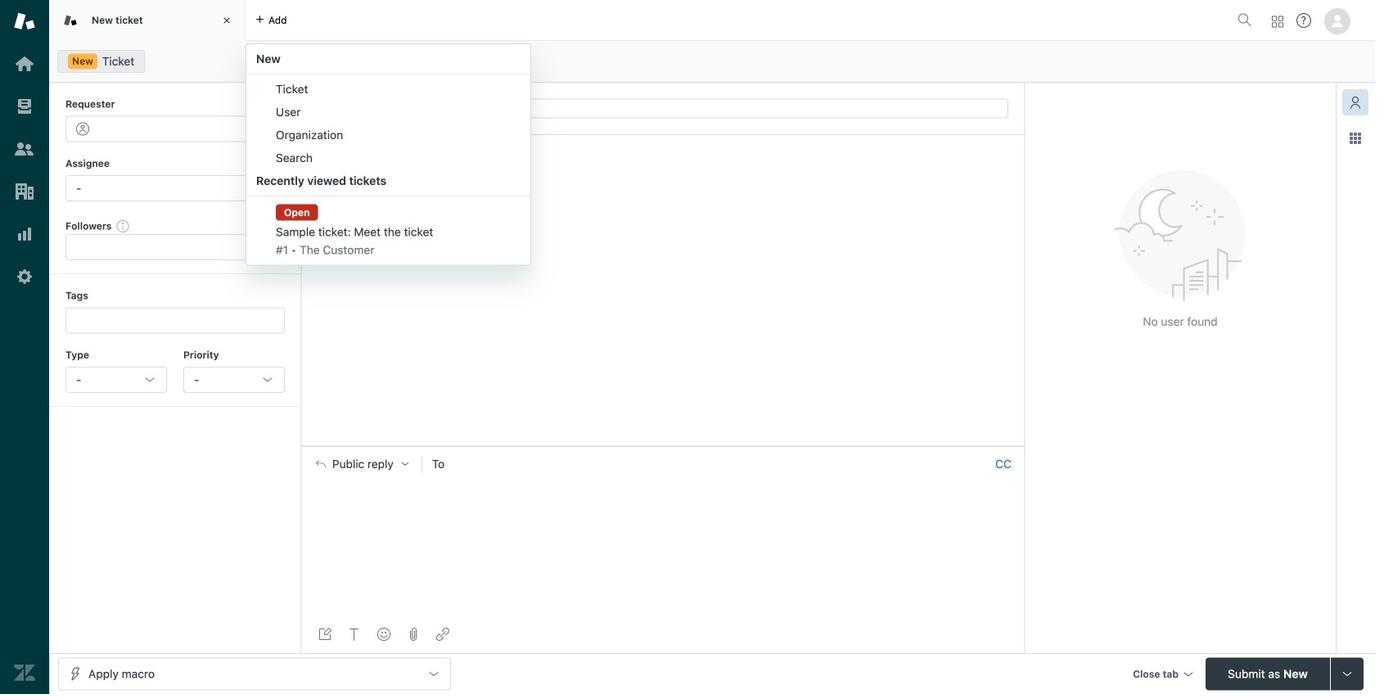 Task type: vqa. For each thing, say whether or not it's contained in the screenshot.
third Heading from the bottom of the page
no



Task type: describe. For each thing, give the bounding box(es) containing it.
draft mode image
[[318, 628, 331, 641]]

zendesk support image
[[14, 11, 35, 32]]

2 menu item from the top
[[246, 101, 530, 124]]

get started image
[[14, 53, 35, 74]]

add attachment image
[[407, 628, 420, 641]]

reporting image
[[14, 223, 35, 245]]

5 menu item from the top
[[246, 200, 530, 261]]

info on adding followers image
[[117, 219, 130, 232]]

displays possible ticket submission types image
[[1341, 667, 1354, 681]]

customers image
[[14, 138, 35, 160]]

organizations image
[[14, 181, 35, 202]]

minimize composer image
[[656, 439, 670, 452]]

zendesk image
[[14, 662, 35, 683]]

tab inside the tabs tab list
[[49, 0, 246, 41]]

3 menu item from the top
[[246, 124, 530, 147]]

zendesk products image
[[1272, 16, 1283, 27]]

get help image
[[1296, 13, 1311, 28]]

admin image
[[14, 266, 35, 287]]



Task type: locate. For each thing, give the bounding box(es) containing it.
Subject field
[[318, 99, 1008, 118]]

views image
[[14, 96, 35, 117]]

customer context image
[[1349, 96, 1362, 109]]

main element
[[0, 0, 49, 694]]

menu
[[246, 43, 531, 265]]

close image
[[219, 12, 235, 29]]

menu inside the tabs tab list
[[246, 43, 531, 265]]

secondary element
[[49, 45, 1375, 78]]

insert emojis image
[[377, 628, 390, 641]]

tab
[[49, 0, 246, 41]]

apps image
[[1349, 132, 1362, 145]]

add link (cmd k) image
[[436, 628, 449, 641]]

4 menu item from the top
[[246, 147, 530, 169]]

tabs tab list
[[49, 0, 1231, 265]]

1 menu item from the top
[[246, 78, 530, 101]]

menu item
[[246, 78, 530, 101], [246, 101, 530, 124], [246, 124, 530, 147], [246, 147, 530, 169], [246, 200, 530, 261]]

format text image
[[348, 628, 361, 641]]

None field
[[78, 239, 250, 256]]



